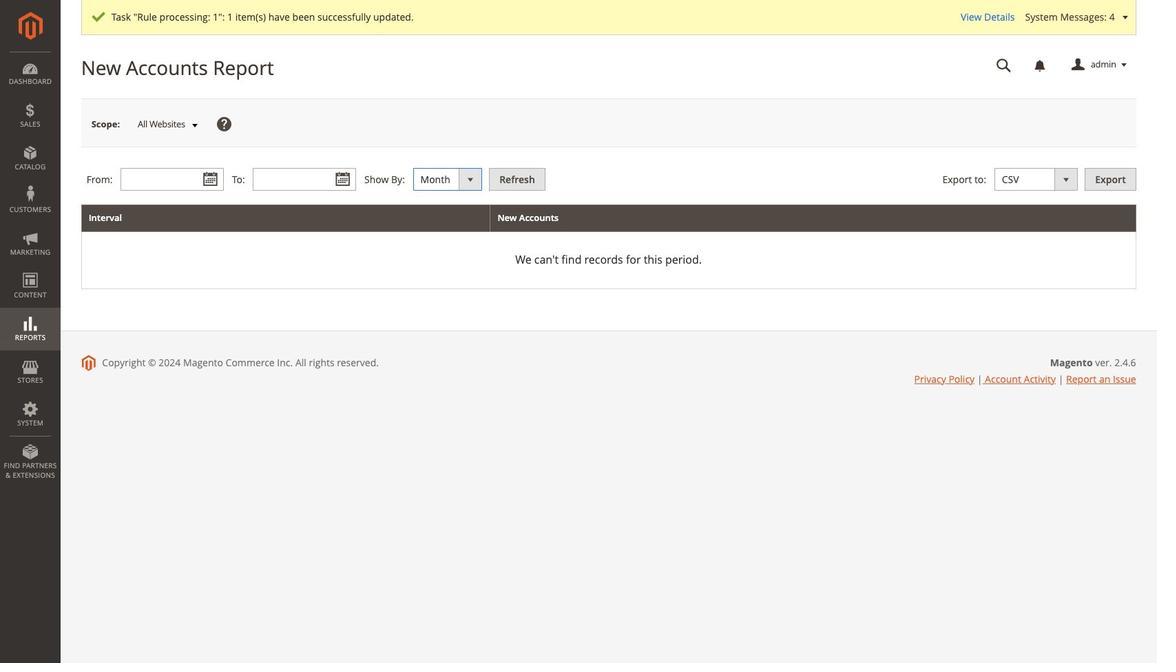 Task type: vqa. For each thing, say whether or not it's contained in the screenshot.
option
no



Task type: locate. For each thing, give the bounding box(es) containing it.
None text field
[[987, 53, 1022, 77], [121, 168, 224, 191], [253, 168, 357, 191], [987, 53, 1022, 77], [121, 168, 224, 191], [253, 168, 357, 191]]

magento admin panel image
[[18, 12, 42, 40]]

menu bar
[[0, 52, 61, 487]]



